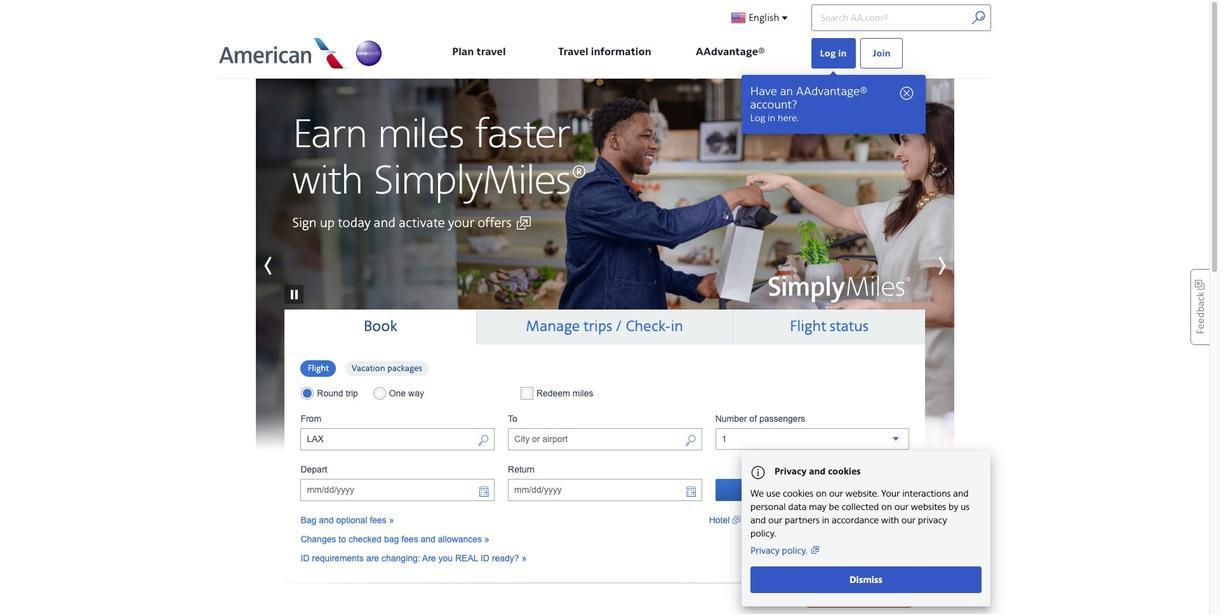 Task type: locate. For each thing, give the bounding box(es) containing it.
1 horizontal spatial flight
[[790, 318, 827, 336]]

tab list
[[285, 310, 926, 345]]

1 id from the left
[[301, 554, 310, 564]]

option group up trip
[[301, 360, 436, 378]]

next slide image
[[897, 250, 955, 282]]

flight left status
[[790, 318, 827, 336]]

0 horizontal spatial flight
[[308, 364, 329, 374]]

id right 'real'
[[481, 554, 490, 564]]

to
[[339, 535, 346, 545]]

/
[[616, 318, 622, 336], [833, 516, 836, 526]]

leave feedback, opens external site in new window image
[[1191, 269, 1210, 345]]

id
[[301, 554, 310, 564], [481, 554, 490, 564]]

status
[[830, 318, 869, 336]]

flight
[[790, 318, 827, 336], [308, 364, 329, 374]]

requirements
[[312, 554, 364, 564]]

and right bag
[[319, 516, 334, 526]]

2 id from the left
[[481, 554, 490, 564]]

Return text field
[[508, 480, 703, 502]]

pause slideshow image
[[284, 266, 303, 304]]

id down changes
[[301, 554, 310, 564]]

check-
[[626, 318, 671, 336]]

To text field
[[508, 429, 703, 451]]

flight status link
[[734, 310, 926, 345]]

/ left the multi-
[[833, 516, 836, 526]]

and up are
[[421, 535, 436, 545]]

1 horizontal spatial id
[[481, 554, 490, 564]]

search
[[876, 516, 903, 526]]

number
[[716, 414, 747, 424]]

travel
[[839, 592, 864, 602]]

previous slide image
[[256, 250, 313, 282]]

flight inside tab list
[[790, 318, 827, 336]]

0 vertical spatial and
[[319, 516, 334, 526]]

option group down packages
[[301, 387, 495, 400]]

0 vertical spatial flight
[[790, 318, 827, 336]]

/ right the "trips"
[[616, 318, 622, 336]]

/ inside tab list
[[616, 318, 622, 336]]

passengers
[[760, 414, 806, 424]]

advanced / multi-city search
[[791, 516, 903, 526]]

0 horizontal spatial /
[[616, 318, 622, 336]]

redeem miles
[[534, 389, 594, 399]]

0 vertical spatial option group
[[301, 360, 436, 378]]

1 horizontal spatial /
[[833, 516, 836, 526]]

checked
[[349, 535, 382, 545]]

0 vertical spatial fees
[[370, 516, 387, 526]]

alerts
[[866, 592, 888, 602]]

advanced
[[791, 516, 831, 526]]

0 horizontal spatial id
[[301, 554, 310, 564]]

1 horizontal spatial fees
[[402, 535, 418, 545]]

1 horizontal spatial and
[[421, 535, 436, 545]]

car link
[[754, 515, 779, 527]]

id requirements are changing: are you real id ready?
[[301, 554, 519, 564]]

real
[[456, 554, 478, 564]]

optional
[[336, 516, 368, 526]]

0 vertical spatial /
[[616, 318, 622, 336]]

None submit
[[716, 480, 910, 502]]

manage
[[526, 318, 580, 336]]

flight up 'round' at the left
[[308, 364, 329, 374]]

and
[[319, 516, 334, 526], [421, 535, 436, 545]]

multi-
[[838, 516, 860, 526]]

bag and optional fees link
[[301, 516, 394, 526]]

flight for flight status
[[790, 318, 827, 336]]

you
[[439, 554, 453, 564]]

bag
[[301, 516, 317, 526]]

option group
[[301, 360, 436, 378], [301, 387, 495, 400]]

fees
[[370, 516, 387, 526], [402, 535, 418, 545]]

fees right bag
[[402, 535, 418, 545]]

depart
[[301, 465, 327, 475]]

1 vertical spatial option group
[[301, 387, 495, 400]]

2 option group from the top
[[301, 387, 495, 400]]

1 option group from the top
[[301, 360, 436, 378]]

newpage image
[[733, 515, 741, 527]]

one
[[389, 389, 406, 399]]

trips
[[584, 318, 613, 336]]

1 vertical spatial fees
[[402, 535, 418, 545]]

fees up changes to checked bag fees and allowances
[[370, 516, 387, 526]]

1 vertical spatial and
[[421, 535, 436, 545]]

From text field
[[301, 429, 495, 451]]

1 vertical spatial flight
[[308, 364, 329, 374]]



Task type: vqa. For each thing, say whether or not it's contained in the screenshot.
flat
no



Task type: describe. For each thing, give the bounding box(es) containing it.
redeem
[[537, 389, 570, 399]]

flight for flight
[[308, 364, 329, 374]]

search image
[[685, 435, 697, 449]]

bag
[[384, 535, 399, 545]]

in
[[671, 318, 684, 336]]

1 vertical spatial /
[[833, 516, 836, 526]]

city
[[860, 516, 873, 526]]

car
[[754, 516, 770, 526]]

vacation
[[352, 364, 386, 374]]

to
[[508, 414, 518, 424]]

hotel
[[709, 516, 733, 526]]

changes to checked bag fees and allowances link
[[301, 535, 490, 545]]

changes to checked bag fees and allowances
[[301, 535, 482, 545]]

changing:
[[382, 554, 420, 564]]

miles
[[573, 389, 594, 399]]

of
[[750, 414, 757, 424]]

option group containing flight
[[301, 360, 436, 378]]

book link
[[285, 310, 476, 345]]

bag and optional fees
[[301, 516, 387, 526]]

manage trips / check-in
[[526, 318, 684, 336]]

return
[[508, 465, 535, 475]]

Depart text field
[[301, 480, 495, 502]]

flight status
[[790, 318, 869, 336]]

packages
[[388, 364, 423, 374]]

are
[[422, 554, 436, 564]]

round trip
[[317, 389, 358, 399]]

round
[[317, 389, 343, 399]]

one way
[[389, 389, 424, 399]]

book
[[364, 318, 397, 336]]

changes
[[301, 535, 336, 545]]

number of passengers
[[716, 414, 806, 424]]

manage trips / check-in link
[[477, 310, 733, 345]]

0 horizontal spatial and
[[319, 516, 334, 526]]

travel alerts
[[839, 592, 888, 602]]

from
[[301, 414, 322, 424]]

allowances
[[438, 535, 482, 545]]

tab list containing book
[[285, 310, 926, 345]]

earn miles faster with simplymiles®. opens another site in a new window that may not meet accessibility guidelines. image
[[256, 78, 955, 456]]

vacation packages
[[352, 364, 423, 374]]

id requirements are changing: are you real id ready? link
[[301, 554, 527, 564]]

advanced / multi-city search link
[[791, 515, 910, 527]]

newpage image
[[770, 515, 779, 527]]

ready?
[[492, 554, 519, 564]]

option group containing round trip
[[301, 387, 495, 400]]

trip
[[346, 389, 358, 399]]

search image
[[478, 435, 489, 449]]

0 horizontal spatial fees
[[370, 516, 387, 526]]

way
[[409, 389, 424, 399]]

hotel link
[[709, 515, 741, 527]]

travel alerts link
[[807, 585, 912, 609]]

are
[[367, 554, 379, 564]]



